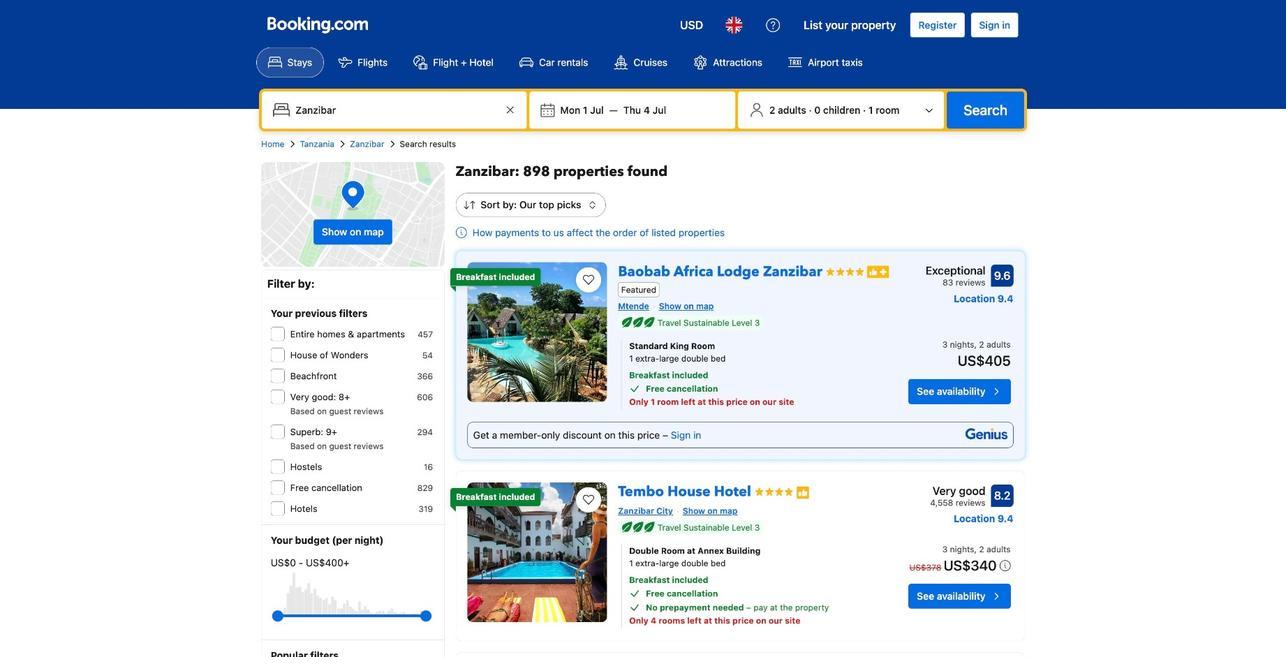 Task type: locate. For each thing, give the bounding box(es) containing it.
scored 8.2 element
[[991, 485, 1014, 507]]

exceptional element
[[926, 262, 986, 279]]

scored 9.6 element
[[991, 264, 1014, 287]]

blue genius logo image
[[965, 428, 1008, 439], [965, 428, 1008, 439]]

group
[[278, 605, 426, 627]]

Where are you going? field
[[290, 97, 502, 123]]

booking.com image
[[268, 17, 368, 34]]

this property is part of our preferred partner programme. it is committed to providing commendable service and good value. it will pay us a higher commission if you make a booking. image
[[796, 486, 810, 500], [796, 486, 810, 500]]

property group
[[451, 246, 1030, 460]]

this property is part of our preferred plus programme. it is committed to providing outstanding service and excellent value. it will pay us a higher commission if you make a booking. image
[[867, 266, 889, 278], [867, 266, 889, 278]]



Task type: vqa. For each thing, say whether or not it's contained in the screenshot.
4 to the bottom
no



Task type: describe. For each thing, give the bounding box(es) containing it.
baobab africa lodge zanzibar image
[[467, 262, 607, 402]]

very good element
[[930, 482, 986, 499]]

tembo house hotel image
[[467, 482, 607, 622]]

search results updated. zanzibar: 898 properties found. element
[[456, 162, 1025, 182]]



